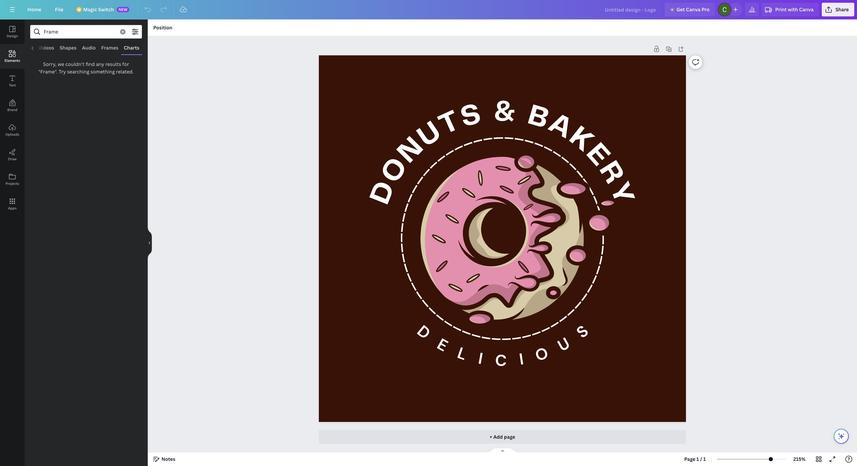 Task type: describe. For each thing, give the bounding box(es) containing it.
sorry, we couldn't find any results for "frame". try searching something related.
[[38, 61, 134, 75]]

frames
[[101, 44, 118, 51]]

hide image
[[147, 227, 152, 260]]

apps
[[8, 206, 17, 211]]

o for o
[[377, 154, 413, 188]]

audio button
[[79, 41, 99, 54]]

u inside the o u s
[[554, 334, 573, 357]]

related.
[[116, 68, 134, 75]]

home link
[[22, 3, 47, 16]]

home
[[27, 6, 41, 13]]

frames button
[[99, 41, 121, 54]]

&
[[494, 99, 516, 127]]

elements button
[[0, 44, 25, 69]]

brand
[[7, 107, 17, 112]]

k
[[565, 123, 598, 157]]

print with canva
[[775, 6, 814, 13]]

any
[[96, 61, 104, 67]]

215%
[[793, 456, 806, 463]]

print
[[775, 6, 787, 13]]

projects button
[[0, 167, 25, 192]]

couldn't
[[65, 61, 85, 67]]

d for d
[[367, 178, 401, 208]]

canva inside get canva pro 'button'
[[686, 6, 701, 13]]

canva inside print with canva dropdown button
[[799, 6, 814, 13]]

notes button
[[151, 454, 178, 465]]

audio
[[82, 44, 96, 51]]

for
[[122, 61, 129, 67]]

d for d e l
[[412, 321, 434, 344]]

side panel tab list
[[0, 20, 25, 217]]

shapes button
[[57, 41, 79, 54]]

n
[[394, 133, 429, 169]]

sorry,
[[43, 61, 56, 67]]

1 horizontal spatial i
[[518, 349, 525, 370]]

canva assistant image
[[837, 433, 846, 441]]

file button
[[50, 3, 69, 16]]

get
[[677, 6, 685, 13]]

page
[[684, 456, 695, 463]]

a
[[544, 109, 577, 144]]

b
[[525, 102, 552, 134]]

main menu bar
[[0, 0, 857, 20]]

l
[[454, 343, 469, 366]]

o u s
[[532, 321, 592, 367]]

design
[[7, 34, 18, 38]]

brand button
[[0, 93, 25, 118]]

charts button
[[121, 41, 142, 54]]

results
[[105, 61, 121, 67]]

0 vertical spatial u
[[414, 118, 447, 153]]

0 vertical spatial s
[[458, 101, 484, 133]]

print with canva button
[[762, 3, 819, 16]]

design button
[[0, 20, 25, 44]]

notes
[[162, 456, 175, 463]]

e inside d e l
[[433, 335, 451, 357]]

charts
[[124, 44, 139, 51]]

with
[[788, 6, 798, 13]]

Design title text field
[[599, 3, 662, 16]]

s inside the o u s
[[572, 321, 592, 343]]

searching
[[67, 68, 89, 75]]

photos button
[[14, 41, 36, 54]]

get canva pro
[[677, 6, 710, 13]]

r
[[594, 157, 628, 189]]



Task type: locate. For each thing, give the bounding box(es) containing it.
1 vertical spatial o
[[532, 343, 551, 367]]

0 horizontal spatial i
[[476, 349, 484, 370]]

i
[[476, 349, 484, 370], [518, 349, 525, 370]]

1 left /
[[697, 456, 699, 463]]

videos button
[[36, 41, 57, 54]]

0 horizontal spatial u
[[414, 118, 447, 153]]

"frame".
[[38, 68, 57, 75]]

y
[[605, 179, 638, 208]]

o
[[377, 154, 413, 188], [532, 343, 551, 367]]

c
[[495, 351, 507, 372]]

1 horizontal spatial s
[[572, 321, 592, 343]]

1 horizontal spatial e
[[581, 139, 614, 172]]

uploads button
[[0, 118, 25, 143]]

u
[[414, 118, 447, 153], [554, 334, 573, 357]]

canva left the pro
[[686, 6, 701, 13]]

Search elements search field
[[44, 25, 116, 38]]

find
[[86, 61, 95, 67]]

we
[[58, 61, 64, 67]]

page 1 / 1
[[684, 456, 706, 463]]

i right c
[[518, 349, 525, 370]]

1 horizontal spatial canva
[[799, 6, 814, 13]]

position
[[153, 24, 172, 31]]

0 vertical spatial o
[[377, 154, 413, 188]]

d e l
[[412, 321, 469, 366]]

0 horizontal spatial o
[[377, 154, 413, 188]]

1 vertical spatial d
[[412, 321, 434, 344]]

pro
[[702, 6, 710, 13]]

i right l
[[476, 349, 484, 370]]

d
[[367, 178, 401, 208], [412, 321, 434, 344]]

try
[[59, 68, 66, 75]]

uploads
[[5, 132, 19, 137]]

o inside the o u s
[[532, 343, 551, 367]]

draw
[[8, 157, 17, 162]]

1 canva from the left
[[686, 6, 701, 13]]

switch
[[98, 6, 114, 13]]

/
[[700, 456, 702, 463]]

shapes
[[60, 44, 77, 51]]

add
[[493, 434, 503, 441]]

e
[[581, 139, 614, 172], [433, 335, 451, 357]]

0 horizontal spatial s
[[458, 101, 484, 133]]

1 1 from the left
[[697, 456, 699, 463]]

file
[[55, 6, 63, 13]]

videos
[[38, 44, 54, 51]]

text
[[9, 83, 16, 88]]

position button
[[151, 22, 175, 33]]

canva right with
[[799, 6, 814, 13]]

1 horizontal spatial o
[[532, 343, 551, 367]]

magic switch
[[83, 6, 114, 13]]

magic
[[83, 6, 97, 13]]

show pages image
[[486, 448, 519, 454]]

get canva pro button
[[665, 3, 715, 16]]

elements
[[5, 58, 20, 63]]

share button
[[822, 3, 854, 16]]

2 canva from the left
[[799, 6, 814, 13]]

0 horizontal spatial canva
[[686, 6, 701, 13]]

share
[[836, 6, 849, 13]]

page
[[504, 434, 515, 441]]

1 horizontal spatial d
[[412, 321, 434, 344]]

apps button
[[0, 192, 25, 217]]

1 horizontal spatial 1
[[703, 456, 706, 463]]

1 horizontal spatial u
[[554, 334, 573, 357]]

1 vertical spatial u
[[554, 334, 573, 357]]

text button
[[0, 69, 25, 93]]

+ add page
[[490, 434, 515, 441]]

0 horizontal spatial 1
[[697, 456, 699, 463]]

projects
[[5, 181, 19, 186]]

215% button
[[788, 454, 811, 465]]

0 vertical spatial d
[[367, 178, 401, 208]]

+
[[490, 434, 492, 441]]

1
[[697, 456, 699, 463], [703, 456, 706, 463]]

0 vertical spatial e
[[581, 139, 614, 172]]

0 horizontal spatial d
[[367, 178, 401, 208]]

photos
[[16, 44, 33, 51]]

draw button
[[0, 143, 25, 167]]

0 horizontal spatial e
[[433, 335, 451, 357]]

1 vertical spatial s
[[572, 321, 592, 343]]

something
[[91, 68, 115, 75]]

d inside d e l
[[412, 321, 434, 344]]

s
[[458, 101, 484, 133], [572, 321, 592, 343]]

1 right /
[[703, 456, 706, 463]]

1 vertical spatial e
[[433, 335, 451, 357]]

canva
[[686, 6, 701, 13], [799, 6, 814, 13]]

new
[[119, 7, 127, 12]]

2 1 from the left
[[703, 456, 706, 463]]

+ add page button
[[319, 431, 686, 444]]

t
[[436, 107, 465, 141]]

o for o u s
[[532, 343, 551, 367]]



Task type: vqa. For each thing, say whether or not it's contained in the screenshot.
tab panel
no



